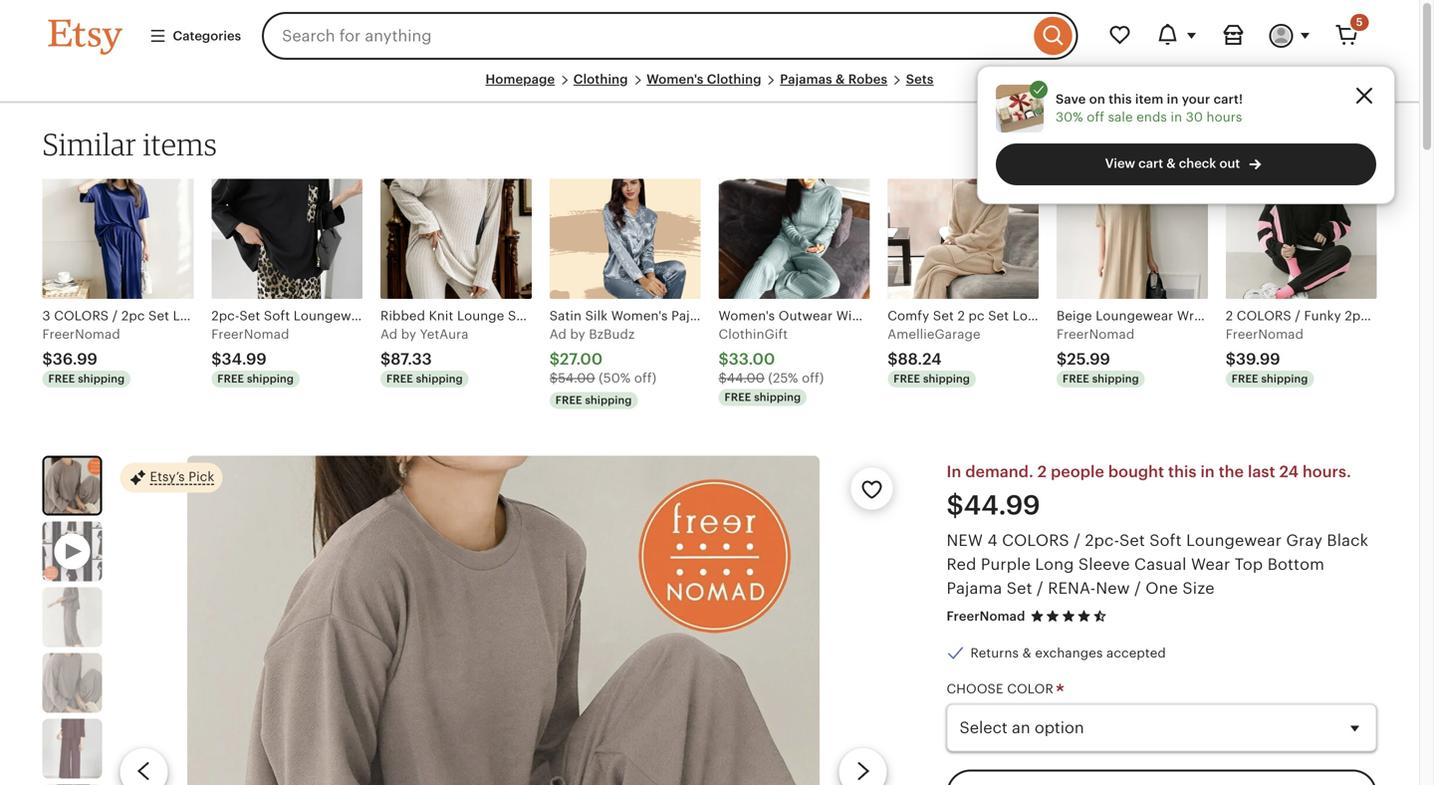 Task type: describe. For each thing, give the bounding box(es) containing it.
shipping inside a d b y yetaura $ 87.33 free shipping
[[416, 373, 463, 385]]

freernomad $ 25.99 free shipping
[[1057, 327, 1140, 385]]

amelliegarage $ 88.24 free shipping
[[888, 327, 981, 385]]

more
[[1323, 138, 1356, 153]]

women's
[[647, 72, 704, 87]]

this inside the save on this item in your cart! 30% off sale ends in 30 hours
[[1109, 92, 1133, 106]]

1 vertical spatial set
[[1007, 579, 1033, 597]]

new
[[947, 532, 984, 550]]

freernomad $ 36.99 free shipping
[[42, 327, 125, 385]]

exchanges
[[1036, 646, 1104, 661]]

in
[[947, 463, 962, 481]]

& for pajamas & robes
[[836, 72, 846, 87]]

rena-
[[1049, 579, 1096, 597]]

free inside clothingift $ 33.00 $ 44.00 (25% off) free shipping
[[725, 391, 752, 403]]

your
[[1183, 92, 1211, 106]]

off
[[1087, 110, 1105, 125]]

view cart & check out link
[[996, 144, 1377, 185]]

ribbed knit lounge set for women - cozy long sleeve loose top with skinny pants, stretchy two piece set, stylish ribbed loungewear image
[[381, 179, 532, 299]]

in demand. 2 people bought this in the last 24 hours. $44.99
[[947, 463, 1352, 520]]

1 vertical spatial in
[[1171, 110, 1183, 125]]

clothingift
[[719, 327, 788, 342]]

freernomad $ 34.99 free shipping
[[211, 327, 294, 385]]

0 horizontal spatial new 4 colors / 2pc-set soft loungewear gray black red purple image 1 image
[[44, 458, 100, 514]]

yetaura
[[420, 327, 469, 342]]

39.99
[[1237, 350, 1281, 368]]

88.24
[[898, 350, 942, 368]]

1 horizontal spatial /
[[1074, 532, 1081, 550]]

freernomad for 36.99
[[42, 327, 120, 342]]

b for 87.33
[[401, 327, 410, 342]]

44.00
[[727, 371, 765, 386]]

etsy's
[[150, 469, 185, 484]]

shipping inside freernomad $ 34.99 free shipping
[[247, 373, 294, 385]]

see more link
[[1296, 134, 1378, 154]]

free inside freernomad $ 34.99 free shipping
[[217, 373, 244, 385]]

similar items
[[42, 126, 217, 163]]

free inside a d b y bzbudz $ 27.00 $ 54.00 (50% off) free shipping
[[556, 394, 583, 406]]

(50%
[[599, 371, 631, 386]]

$ inside freernomad $ 34.99 free shipping
[[211, 350, 222, 368]]

red
[[947, 555, 977, 573]]

casual
[[1135, 555, 1187, 573]]

freernomad for 25.99
[[1057, 327, 1135, 342]]

a for 27.00
[[550, 327, 559, 342]]

free inside the amelliegarage $ 88.24 free shipping
[[894, 373, 921, 385]]

1 horizontal spatial set
[[1120, 532, 1146, 550]]

categories
[[173, 28, 241, 43]]

color
[[1008, 682, 1054, 697]]

satin silk women's pajama set,blue/gray long sleeve shirt and trousers,luxurious sleepwear and loungewear,perfect gift set for the holidays. image
[[550, 179, 701, 299]]

on
[[1090, 92, 1106, 106]]

accepted
[[1107, 646, 1167, 661]]

shipping inside the amelliegarage $ 88.24 free shipping
[[924, 373, 971, 385]]

5
[[1357, 16, 1364, 28]]

categories button
[[134, 18, 256, 54]]

36.99
[[53, 350, 98, 368]]

30
[[1186, 110, 1204, 125]]

one
[[1146, 579, 1179, 597]]

etsy's pick
[[150, 469, 215, 484]]

this inside in demand. 2 people bought this in the last 24 hours. $44.99
[[1169, 463, 1197, 481]]

returns & exchanges accepted
[[971, 646, 1167, 661]]

new
[[1096, 579, 1131, 597]]

free inside a d b y yetaura $ 87.33 free shipping
[[387, 373, 413, 385]]

save
[[1056, 92, 1087, 106]]

2 colors / funky 2pc-set cotton loungewear contrasting neon pink long sleeve casual wear top bottom pajama set / crayola image
[[1226, 179, 1378, 299]]

categories banner
[[12, 0, 1408, 72]]

b for 27.00
[[570, 327, 579, 342]]

see more
[[1296, 138, 1360, 153]]

homepage link
[[486, 72, 555, 87]]

black
[[1328, 532, 1369, 550]]

women's outwear winter turkish knitted sport casual suit, long sleeve pullover top and pants, women's longwear set, mothers day gift image
[[719, 179, 870, 299]]

homepage
[[486, 72, 555, 87]]

33.00
[[729, 350, 776, 368]]

new 4 colors / 2pc-set soft loungewear gray black red purple taupe-small to large image
[[42, 653, 102, 713]]

25.99
[[1068, 350, 1111, 368]]

87.33
[[391, 350, 432, 368]]

cart!
[[1214, 92, 1244, 106]]

pajama
[[947, 579, 1003, 597]]

women's clothing
[[647, 72, 762, 87]]

beige loungewear wrinkle-free loose loungewear short sleeve pajama dress / small to large size image
[[1057, 179, 1208, 299]]

& inside 'link'
[[1167, 156, 1176, 171]]

hours
[[1207, 110, 1243, 125]]

clothing link
[[574, 72, 628, 87]]

loungewear
[[1187, 532, 1283, 550]]

2
[[1038, 463, 1047, 481]]

item
[[1136, 92, 1164, 106]]

bought
[[1109, 463, 1165, 481]]

women's clothing link
[[647, 72, 762, 87]]

$44.99
[[947, 490, 1041, 520]]

pajamas
[[780, 72, 833, 87]]

the
[[1219, 463, 1245, 481]]

0 horizontal spatial /
[[1037, 579, 1044, 597]]

a d b y yetaura $ 87.33 free shipping
[[381, 327, 469, 385]]

$ inside a d b y yetaura $ 87.33 free shipping
[[381, 350, 391, 368]]



Task type: vqa. For each thing, say whether or not it's contained in the screenshot.
a to the left
yes



Task type: locate. For each thing, give the bounding box(es) containing it.
shipping inside freernomad $ 36.99 free shipping
[[78, 373, 125, 385]]

off)
[[635, 371, 657, 386], [802, 371, 824, 386]]

shipping down (25%
[[755, 391, 801, 403]]

0 horizontal spatial set
[[1007, 579, 1033, 597]]

2 horizontal spatial /
[[1135, 579, 1142, 597]]

& for returns & exchanges accepted
[[1023, 646, 1032, 661]]

2 d from the left
[[558, 327, 567, 342]]

shipping inside freernomad $ 25.99 free shipping
[[1093, 373, 1140, 385]]

1 a from the left
[[381, 327, 390, 342]]

$ inside freernomad $ 36.99 free shipping
[[42, 350, 53, 368]]

$ inside freernomad $ 25.99 free shipping
[[1057, 350, 1068, 368]]

3 colors / 2pc set loungewear blue green beige wrinkle free short sleeve casual wear top bottom pajama set / summer image
[[42, 179, 194, 299]]

d inside a d b y yetaura $ 87.33 free shipping
[[389, 327, 398, 342]]

/ left one
[[1135, 579, 1142, 597]]

4
[[988, 532, 998, 550]]

34.99
[[222, 350, 267, 368]]

off) inside clothingift $ 33.00 $ 44.00 (25% off) free shipping
[[802, 371, 824, 386]]

$ inside freernomad $ 39.99 free shipping
[[1226, 350, 1237, 368]]

2pc-set soft loungewear black leopard print long sleeve casual wear top bottom skirt pajama set / leo / one size image
[[211, 179, 363, 299]]

1 horizontal spatial clothing
[[707, 72, 762, 87]]

d up 27.00
[[558, 327, 567, 342]]

0 horizontal spatial a
[[381, 327, 390, 342]]

people
[[1051, 463, 1105, 481]]

y inside a d b y bzbudz $ 27.00 $ 54.00 (50% off) free shipping
[[579, 327, 586, 342]]

freernomad for 39.99
[[1226, 327, 1304, 342]]

freernomad inside freernomad $ 25.99 free shipping
[[1057, 327, 1135, 342]]

out
[[1220, 156, 1241, 171]]

this right bought
[[1169, 463, 1197, 481]]

shipping down '34.99'
[[247, 373, 294, 385]]

0 horizontal spatial y
[[409, 327, 417, 342]]

shipping inside freernomad $ 39.99 free shipping
[[1262, 373, 1309, 385]]

24
[[1280, 463, 1299, 481]]

a left yetaura
[[381, 327, 390, 342]]

/ left 2pc-
[[1074, 532, 1081, 550]]

/ down long
[[1037, 579, 1044, 597]]

b inside a d b y yetaura $ 87.33 free shipping
[[401, 327, 410, 342]]

shipping inside clothingift $ 33.00 $ 44.00 (25% off) free shipping
[[755, 391, 801, 403]]

free down 39.99
[[1232, 373, 1259, 385]]

y for 27.00
[[579, 327, 586, 342]]

shipping down 88.24 at the right top
[[924, 373, 971, 385]]

b up 27.00
[[570, 327, 579, 342]]

0 vertical spatial set
[[1120, 532, 1146, 550]]

freernomad inside freernomad $ 39.99 free shipping
[[1226, 327, 1304, 342]]

last
[[1249, 463, 1276, 481]]

d
[[389, 327, 398, 342], [558, 327, 567, 342]]

freernomad inside freernomad $ 36.99 free shipping
[[42, 327, 120, 342]]

(25%
[[769, 371, 799, 386]]

2 vertical spatial &
[[1023, 646, 1032, 661]]

y for 87.33
[[409, 327, 417, 342]]

free inside freernomad $ 39.99 free shipping
[[1232, 373, 1259, 385]]

shipping down 25.99
[[1093, 373, 1140, 385]]

bzbudz
[[589, 327, 635, 342]]

freernomad for 34.99
[[211, 327, 289, 342]]

0 horizontal spatial off)
[[635, 371, 657, 386]]

0 horizontal spatial d
[[389, 327, 398, 342]]

shipping down 39.99
[[1262, 373, 1309, 385]]

free down 25.99
[[1063, 373, 1090, 385]]

0 vertical spatial this
[[1109, 92, 1133, 106]]

1 d from the left
[[389, 327, 398, 342]]

freernomad up 39.99
[[1226, 327, 1304, 342]]

a for 87.33
[[381, 327, 390, 342]]

2 vertical spatial in
[[1201, 463, 1215, 481]]

& right returns in the bottom of the page
[[1023, 646, 1032, 661]]

1 horizontal spatial &
[[1023, 646, 1032, 661]]

2 horizontal spatial &
[[1167, 156, 1176, 171]]

freernomad up '34.99'
[[211, 327, 289, 342]]

etsy's pick button
[[120, 462, 223, 494]]

free down 87.33
[[387, 373, 413, 385]]

1 y from the left
[[409, 327, 417, 342]]

free inside freernomad $ 25.99 free shipping
[[1063, 373, 1090, 385]]

a
[[381, 327, 390, 342], [550, 327, 559, 342]]

gray
[[1287, 532, 1323, 550]]

off) inside a d b y bzbudz $ 27.00 $ 54.00 (50% off) free shipping
[[635, 371, 657, 386]]

in inside in demand. 2 people bought this in the last 24 hours. $44.99
[[1201, 463, 1215, 481]]

set down "purple"
[[1007, 579, 1033, 597]]

freernomad up 25.99
[[1057, 327, 1135, 342]]

0 horizontal spatial b
[[401, 327, 410, 342]]

2 a from the left
[[550, 327, 559, 342]]

set left soft
[[1120, 532, 1146, 550]]

& right cart
[[1167, 156, 1176, 171]]

off) right (25%
[[802, 371, 824, 386]]

&
[[836, 72, 846, 87], [1167, 156, 1176, 171], [1023, 646, 1032, 661]]

sale
[[1109, 110, 1134, 125]]

freernomad inside freernomad $ 34.99 free shipping
[[211, 327, 289, 342]]

view cart & check out
[[1106, 156, 1241, 171]]

0 vertical spatial in
[[1168, 92, 1179, 106]]

pajamas & robes
[[780, 72, 888, 87]]

free down 36.99 on the left top
[[48, 373, 75, 385]]

free down 54.00
[[556, 394, 583, 406]]

a up 54.00
[[550, 327, 559, 342]]

a d b y bzbudz $ 27.00 $ 54.00 (50% off) free shipping
[[550, 327, 657, 406]]

1 horizontal spatial new 4 colors / 2pc-set soft loungewear gray black red purple image 1 image
[[187, 456, 820, 785]]

y up 27.00
[[579, 327, 586, 342]]

soft
[[1150, 532, 1182, 550]]

1 vertical spatial &
[[1167, 156, 1176, 171]]

see
[[1296, 138, 1320, 153]]

1 horizontal spatial b
[[570, 327, 579, 342]]

$ inside the amelliegarage $ 88.24 free shipping
[[888, 350, 898, 368]]

1 horizontal spatial y
[[579, 327, 586, 342]]

new 4 colors / 2pc-set soft loungewear gray black red purple long sleeve casual wear top bottom pajama set / rena-new / one size
[[947, 532, 1369, 597]]

y
[[409, 327, 417, 342], [579, 327, 586, 342]]

b inside a d b y bzbudz $ 27.00 $ 54.00 (50% off) free shipping
[[570, 327, 579, 342]]

y inside a d b y yetaura $ 87.33 free shipping
[[409, 327, 417, 342]]

menu bar containing homepage
[[48, 72, 1372, 103]]

hours.
[[1303, 463, 1352, 481]]

cart
[[1139, 156, 1164, 171]]

top
[[1235, 555, 1264, 573]]

this
[[1109, 92, 1133, 106], [1169, 463, 1197, 481]]

1 clothing from the left
[[574, 72, 628, 87]]

demand.
[[966, 463, 1034, 481]]

bottom
[[1268, 555, 1325, 573]]

choose color
[[947, 682, 1058, 697]]

wear
[[1192, 555, 1231, 573]]

5 link
[[1324, 12, 1372, 60]]

shipping down (50%
[[585, 394, 632, 406]]

2pc-
[[1086, 532, 1120, 550]]

comfy set 2 pc set loungewear set pijama hoodie sweats set wrap tie dye beachwear sweats set loungewear comfy set comfy outfits image
[[888, 179, 1039, 299]]

1 horizontal spatial d
[[558, 327, 567, 342]]

d for 27.00
[[558, 327, 567, 342]]

b up 87.33
[[401, 327, 410, 342]]

sets link
[[907, 72, 934, 87]]

$
[[42, 350, 53, 368], [211, 350, 222, 368], [381, 350, 391, 368], [550, 350, 560, 368], [719, 350, 729, 368], [888, 350, 898, 368], [1057, 350, 1068, 368], [1226, 350, 1237, 368], [550, 371, 558, 386], [719, 371, 727, 386]]

clothing right women's
[[707, 72, 762, 87]]

freernomad $ 39.99 free shipping
[[1226, 327, 1309, 385]]

& left robes
[[836, 72, 846, 87]]

shipping inside a d b y bzbudz $ 27.00 $ 54.00 (50% off) free shipping
[[585, 394, 632, 406]]

long
[[1036, 555, 1075, 573]]

0 horizontal spatial this
[[1109, 92, 1133, 106]]

30%
[[1056, 110, 1084, 125]]

pick
[[189, 469, 215, 484]]

2 y from the left
[[579, 327, 586, 342]]

in left 30
[[1171, 110, 1183, 125]]

freernomad link
[[947, 609, 1026, 624]]

freernomad up 36.99 on the left top
[[42, 327, 120, 342]]

54.00
[[558, 371, 596, 386]]

new 4 colors / 2pc-set soft loungewear gray black red purple mulberry-small~large image
[[42, 719, 102, 779]]

a inside a d b y bzbudz $ 27.00 $ 54.00 (50% off) free shipping
[[550, 327, 559, 342]]

shipping down 87.33
[[416, 373, 463, 385]]

1 b from the left
[[401, 327, 410, 342]]

0 horizontal spatial &
[[836, 72, 846, 87]]

size
[[1183, 579, 1215, 597]]

check
[[1180, 156, 1217, 171]]

similar
[[42, 126, 137, 163]]

clothing down search for anything 'text field'
[[574, 72, 628, 87]]

none search field inside categories banner
[[262, 12, 1079, 60]]

robes
[[849, 72, 888, 87]]

/
[[1074, 532, 1081, 550], [1037, 579, 1044, 597], [1135, 579, 1142, 597]]

colors
[[1003, 532, 1070, 550]]

save on this item in your cart! 30% off sale ends in 30 hours
[[1056, 92, 1244, 125]]

1 horizontal spatial off)
[[802, 371, 824, 386]]

in right 'item'
[[1168, 92, 1179, 106]]

d up 87.33
[[389, 327, 398, 342]]

1 horizontal spatial a
[[550, 327, 559, 342]]

free inside freernomad $ 36.99 free shipping
[[48, 373, 75, 385]]

new 4 colors / 2pc-set soft loungewear gray black red purple image 2 image
[[42, 587, 102, 647]]

Search for anything text field
[[262, 12, 1030, 60]]

amelliegarage
[[888, 327, 981, 342]]

None search field
[[262, 12, 1079, 60]]

y up 87.33
[[409, 327, 417, 342]]

choose
[[947, 682, 1004, 697]]

1 off) from the left
[[635, 371, 657, 386]]

d for 87.33
[[389, 327, 398, 342]]

free down '34.99'
[[217, 373, 244, 385]]

ends
[[1137, 110, 1168, 125]]

freernomad down pajama
[[947, 609, 1026, 624]]

a inside a d b y yetaura $ 87.33 free shipping
[[381, 327, 390, 342]]

d inside a d b y bzbudz $ 27.00 $ 54.00 (50% off) free shipping
[[558, 327, 567, 342]]

1 horizontal spatial this
[[1169, 463, 1197, 481]]

clothingift $ 33.00 $ 44.00 (25% off) free shipping
[[719, 327, 824, 403]]

this up sale
[[1109, 92, 1133, 106]]

sets
[[907, 72, 934, 87]]

shipping down 36.99 on the left top
[[78, 373, 125, 385]]

shipping
[[78, 373, 125, 385], [247, 373, 294, 385], [416, 373, 463, 385], [924, 373, 971, 385], [1093, 373, 1140, 385], [1262, 373, 1309, 385], [755, 391, 801, 403], [585, 394, 632, 406]]

in left the
[[1201, 463, 1215, 481]]

27.00
[[560, 350, 603, 368]]

menu bar
[[48, 72, 1372, 103]]

0 horizontal spatial clothing
[[574, 72, 628, 87]]

items
[[143, 126, 217, 163]]

new 4 colors / 2pc-set soft loungewear gray black red purple image 1 image
[[187, 456, 820, 785], [44, 458, 100, 514]]

free down 44.00
[[725, 391, 752, 403]]

view
[[1106, 156, 1136, 171]]

0 vertical spatial &
[[836, 72, 846, 87]]

free down 88.24 at the right top
[[894, 373, 921, 385]]

clothing
[[574, 72, 628, 87], [707, 72, 762, 87]]

1 vertical spatial this
[[1169, 463, 1197, 481]]

2 b from the left
[[570, 327, 579, 342]]

off) right (50%
[[635, 371, 657, 386]]

purple
[[981, 555, 1031, 573]]

2 off) from the left
[[802, 371, 824, 386]]

see more listings like this element
[[1296, 138, 1360, 153]]

2 clothing from the left
[[707, 72, 762, 87]]

pajamas & robes link
[[780, 72, 888, 87]]



